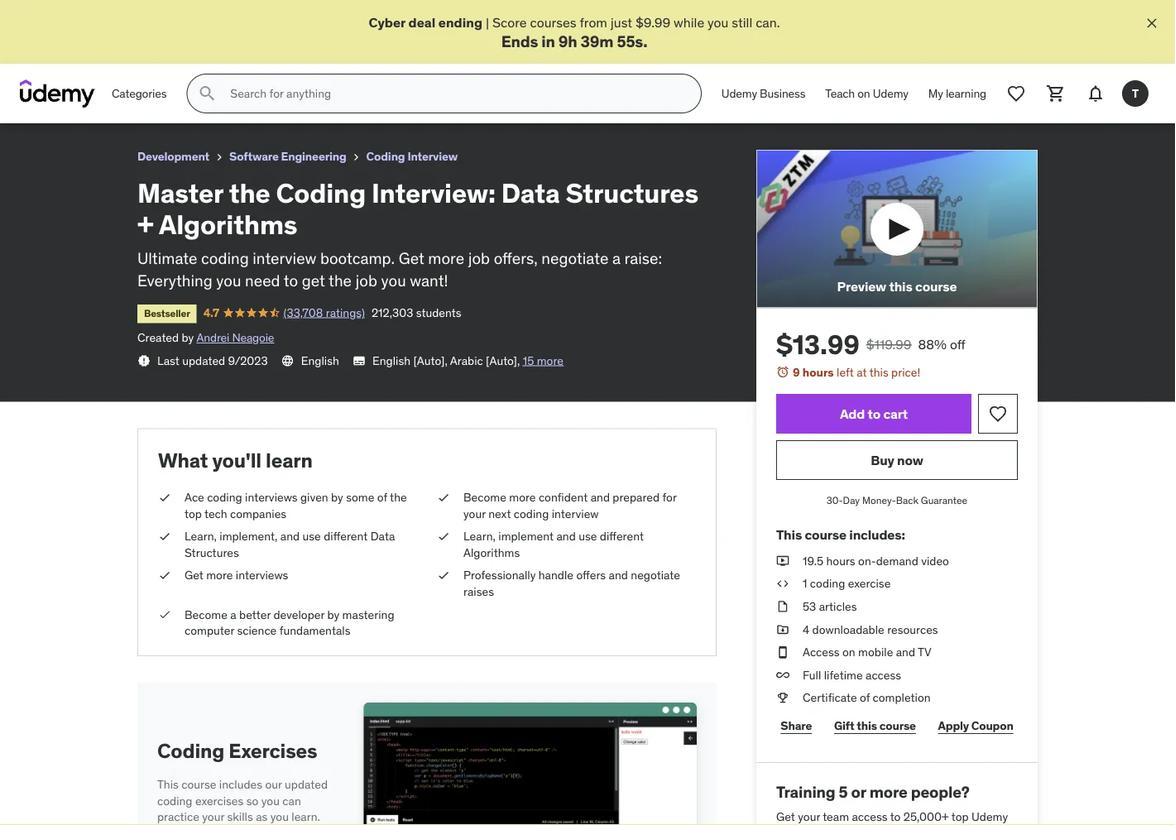 Task type: vqa. For each thing, say whether or not it's contained in the screenshot.
part
no



Task type: locate. For each thing, give the bounding box(es) containing it.
downloadable
[[812, 622, 884, 637]]

share
[[781, 718, 812, 733]]

1 horizontal spatial top
[[952, 809, 969, 824]]

more up next
[[509, 490, 536, 505]]

1 vertical spatial interview
[[552, 506, 599, 521]]

learn, implement, and use different data structures
[[185, 529, 395, 560]]

by for become a better developer by mastering computer science fundamentals
[[327, 607, 339, 622]]

this inside 'button'
[[889, 277, 912, 294]]

top down "ace"
[[185, 506, 202, 521]]

0 vertical spatial by
[[182, 330, 194, 345]]

close image
[[1144, 15, 1160, 31]]

on right teach
[[858, 86, 870, 101]]

become for computer
[[185, 607, 228, 622]]

the right some
[[390, 490, 407, 505]]

coding inside ace coding interviews given by some of the top tech companies
[[207, 490, 242, 505]]

ending
[[438, 14, 482, 31]]

0 horizontal spatial become
[[185, 607, 228, 622]]

0 horizontal spatial data
[[198, 7, 227, 24]]

different down prepared
[[600, 529, 644, 544]]

use down ace coding interviews given by some of the top tech companies
[[302, 529, 321, 544]]

course up 19.5
[[805, 526, 847, 543]]

coding up practice
[[157, 793, 192, 808]]

you left need
[[216, 270, 241, 290]]

0 vertical spatial master
[[13, 7, 57, 24]]

coding interview link
[[366, 147, 458, 167]]

0 horizontal spatial job
[[356, 270, 377, 290]]

cyber deal ending | score courses from just $9.99 while you still can. ends in 9h 39m 55s .
[[369, 14, 780, 51]]

2 vertical spatial to
[[890, 809, 901, 824]]

what
[[158, 448, 208, 473]]

job down 'bootcamp.'
[[356, 270, 377, 290]]

1 vertical spatial interview:
[[372, 176, 495, 209]]

your inside training 5 or more people? get your team access to 25,000+ top udemy
[[798, 809, 820, 824]]

and right offers
[[609, 568, 628, 583]]

use inside learn, implement, and use different data structures
[[302, 529, 321, 544]]

hours up 1 coding exercise
[[826, 553, 855, 568]]

xsmall image for professionally
[[437, 567, 450, 584]]

19.5
[[803, 553, 823, 568]]

and down ace coding interviews given by some of the top tech companies
[[280, 529, 300, 544]]

1 vertical spatial this
[[869, 365, 889, 380]]

get more interviews
[[185, 568, 288, 583]]

this right gift
[[857, 718, 877, 733]]

1 vertical spatial master
[[137, 176, 223, 209]]

0 vertical spatial this
[[889, 277, 912, 294]]

offers
[[576, 568, 606, 583]]

1 horizontal spatial different
[[600, 529, 644, 544]]

xsmall image for 53
[[776, 598, 789, 615]]

use for implement
[[579, 529, 597, 544]]

0 vertical spatial job
[[468, 248, 490, 268]]

1 horizontal spatial data
[[370, 529, 395, 544]]

job left offers,
[[468, 248, 490, 268]]

0 vertical spatial top
[[185, 506, 202, 521]]

this for this course includes our updated coding exercises so you can practice your skills as you learn.
[[157, 777, 179, 792]]

xsmall image left 53
[[776, 598, 789, 615]]

xsmall image
[[213, 151, 226, 164], [350, 151, 363, 164], [137, 354, 151, 367], [158, 489, 171, 506], [437, 489, 450, 506], [158, 528, 171, 545], [437, 528, 450, 545], [776, 553, 789, 569], [158, 567, 171, 584], [158, 607, 171, 623]]

developer
[[273, 607, 325, 622]]

19.5 hours on-demand video
[[803, 553, 949, 568]]

$13.99 $119.99 88% off
[[776, 328, 965, 361]]

1 horizontal spatial this
[[776, 526, 802, 543]]

become inside become a better developer by mastering computer science fundamentals
[[185, 607, 228, 622]]

1 vertical spatial top
[[952, 809, 969, 824]]

1 vertical spatial data
[[501, 176, 560, 209]]

completion
[[873, 690, 931, 705]]

english right closed captions image
[[372, 353, 411, 368]]

0 vertical spatial +
[[300, 7, 309, 24]]

2 horizontal spatial get
[[776, 809, 795, 824]]

negotiate
[[541, 248, 609, 268], [631, 568, 680, 583]]

1 vertical spatial to
[[868, 405, 881, 422]]

computer
[[185, 623, 234, 638]]

this right preview
[[889, 277, 912, 294]]

you up '212,303'
[[381, 270, 406, 290]]

xsmall image left access
[[776, 644, 789, 660]]

interview inside become more confident and prepared for your next coding interview
[[552, 506, 599, 521]]

1 horizontal spatial updated
[[285, 777, 328, 792]]

students
[[416, 305, 462, 320]]

udemy right the 25,000+
[[972, 809, 1008, 824]]

your left next
[[463, 506, 486, 521]]

0 horizontal spatial to
[[284, 270, 298, 290]]

a inside master the coding interview: data structures + algorithms ultimate coding interview bootcamp. get more job offers, negotiate a raise: everything you need to get the job you want!
[[612, 248, 621, 268]]

1 vertical spatial access
[[852, 809, 888, 824]]

2 horizontal spatial to
[[890, 809, 901, 824]]

xsmall image left 1
[[776, 576, 789, 592]]

learning
[[946, 86, 986, 101]]

lifetime
[[824, 667, 863, 682]]

2 horizontal spatial udemy
[[972, 809, 1008, 824]]

more up want!
[[428, 248, 464, 268]]

2 different from the left
[[600, 529, 644, 544]]

on down downloadable
[[842, 645, 855, 659]]

use down become more confident and prepared for your next coding interview
[[579, 529, 597, 544]]

ace coding interviews given by some of the top tech companies
[[185, 490, 407, 521]]

0 vertical spatial hours
[[802, 365, 834, 380]]

0 horizontal spatial english
[[301, 353, 339, 368]]

top inside training 5 or more people? get your team access to 25,000+ top udemy
[[952, 809, 969, 824]]

get
[[302, 270, 325, 290]]

companies
[[230, 506, 286, 521]]

more
[[428, 248, 464, 268], [537, 353, 564, 368], [509, 490, 536, 505], [206, 568, 233, 583], [869, 782, 908, 802]]

so
[[246, 793, 259, 808]]

interview: down the interview
[[372, 176, 495, 209]]

english for english [auto], arabic [auto] , 15 more
[[372, 353, 411, 368]]

access down mobile
[[866, 667, 901, 682]]

0 vertical spatial this
[[776, 526, 802, 543]]

1 vertical spatial get
[[185, 568, 203, 583]]

0 horizontal spatial master
[[13, 7, 57, 24]]

interviews inside ace coding interviews given by some of the top tech companies
[[245, 490, 298, 505]]

gift this course link
[[830, 709, 920, 742]]

1 horizontal spatial interview:
[[372, 176, 495, 209]]

this inside this course includes our updated coding exercises so you can practice your skills as you learn.
[[157, 777, 179, 792]]

of down full lifetime access
[[860, 690, 870, 705]]

0 horizontal spatial top
[[185, 506, 202, 521]]

coding up the implement
[[514, 506, 549, 521]]

0 vertical spatial updated
[[182, 353, 225, 368]]

1 vertical spatial structures
[[566, 176, 698, 209]]

become up computer
[[185, 607, 228, 622]]

0 horizontal spatial of
[[377, 490, 387, 505]]

interview down confident
[[552, 506, 599, 521]]

more right 15
[[537, 353, 564, 368]]

structures
[[230, 7, 297, 24], [566, 176, 698, 209], [185, 545, 239, 560]]

udemy
[[721, 86, 757, 101], [873, 86, 908, 101], [972, 809, 1008, 824]]

t link
[[1116, 74, 1155, 114]]

structures inside master the coding interview: data structures + algorithms ultimate coding interview bootcamp. get more job offers, negotiate a raise: everything you need to get the job you want!
[[566, 176, 698, 209]]

xsmall image left the 4
[[776, 621, 789, 638]]

interviews for more
[[236, 568, 288, 583]]

deal
[[408, 14, 436, 31]]

2 horizontal spatial data
[[501, 176, 560, 209]]

my learning
[[928, 86, 986, 101]]

different inside learn, implement and use different algorithms
[[600, 529, 644, 544]]

of
[[377, 490, 387, 505], [860, 690, 870, 705]]

and down become more confident and prepared for your next coding interview
[[556, 529, 576, 544]]

1 horizontal spatial negotiate
[[631, 568, 680, 583]]

by right the given
[[331, 490, 343, 505]]

1 vertical spatial this
[[157, 777, 179, 792]]

teach
[[825, 86, 855, 101]]

udemy image
[[20, 80, 95, 108]]

algorithms up professionally
[[463, 545, 520, 560]]

interview: for master the coding interview: data structures + algorithms
[[132, 7, 195, 24]]

0 vertical spatial structures
[[230, 7, 297, 24]]

interview: inside master the coding interview: data structures + algorithms ultimate coding interview bootcamp. get more job offers, negotiate a raise: everything you need to get the job you want!
[[372, 176, 495, 209]]

while
[[674, 14, 704, 31]]

1 horizontal spatial interview
[[552, 506, 599, 521]]

0 vertical spatial to
[[284, 270, 298, 290]]

1 horizontal spatial job
[[468, 248, 490, 268]]

0 horizontal spatial use
[[302, 529, 321, 544]]

0 vertical spatial of
[[377, 490, 387, 505]]

udemy inside training 5 or more people? get your team access to 25,000+ top udemy
[[972, 809, 1008, 824]]

interview up need
[[253, 248, 316, 268]]

xsmall image for learn, implement and use different algorithms
[[437, 528, 450, 545]]

people?
[[911, 782, 970, 802]]

interviews up better
[[236, 568, 288, 583]]

course up 88%
[[915, 277, 957, 294]]

$13.99
[[776, 328, 860, 361]]

shopping cart with 0 items image
[[1046, 84, 1066, 104]]

to left cart
[[868, 405, 881, 422]]

xsmall image for last updated 9/2023
[[137, 354, 151, 367]]

course inside 'button'
[[915, 277, 957, 294]]

to inside master the coding interview: data structures + algorithms ultimate coding interview bootcamp. get more job offers, negotiate a raise: everything you need to get the job you want!
[[284, 270, 298, 290]]

coding up need
[[201, 248, 249, 268]]

0 vertical spatial on
[[858, 86, 870, 101]]

interview
[[253, 248, 316, 268], [552, 506, 599, 521]]

structures for master the coding interview: data structures + algorithms ultimate coding interview bootcamp. get more job offers, negotiate a raise: everything you need to get the job you want!
[[566, 176, 698, 209]]

some
[[346, 490, 374, 505]]

implement,
[[220, 529, 278, 544]]

coding inside master the coding interview: data structures + algorithms ultimate coding interview bootcamp. get more job offers, negotiate a raise: everything you need to get the job you want!
[[276, 176, 366, 209]]

course
[[915, 277, 957, 294], [805, 526, 847, 543], [880, 718, 916, 733], [181, 777, 216, 792]]

updated inside this course includes our updated coding exercises so you can practice your skills as you learn.
[[285, 777, 328, 792]]

1 horizontal spatial english
[[372, 353, 411, 368]]

learn, down tech
[[185, 529, 217, 544]]

1 horizontal spatial algorithms
[[311, 7, 381, 24]]

add to cart button
[[776, 394, 972, 434]]

guarantee
[[921, 494, 968, 506]]

you inside cyber deal ending | score courses from just $9.99 while you still can. ends in 9h 39m 55s .
[[708, 14, 729, 31]]

a left better
[[230, 607, 236, 622]]

the
[[60, 7, 81, 24], [229, 176, 270, 209], [329, 270, 352, 290], [390, 490, 407, 505]]

data up offers,
[[501, 176, 560, 209]]

different inside learn, implement, and use different data structures
[[324, 529, 368, 544]]

you left still
[[708, 14, 729, 31]]

by up fundamentals
[[327, 607, 339, 622]]

0 horizontal spatial this
[[157, 777, 179, 792]]

different for learn, implement and use different algorithms
[[600, 529, 644, 544]]

coding inside become more confident and prepared for your next coding interview
[[514, 506, 549, 521]]

0 horizontal spatial +
[[137, 208, 154, 241]]

algorithms for master the coding interview: data structures + algorithms
[[311, 7, 381, 24]]

xsmall image
[[437, 567, 450, 584], [776, 576, 789, 592], [776, 598, 789, 615], [776, 621, 789, 638], [776, 644, 789, 660], [776, 667, 789, 683], [776, 690, 789, 706]]

data down some
[[370, 529, 395, 544]]

your down exercises
[[202, 809, 224, 824]]

1 horizontal spatial udemy
[[873, 86, 908, 101]]

negotiate right offers
[[631, 568, 680, 583]]

buy
[[871, 451, 894, 468]]

coding inside 'coding interview' link
[[366, 149, 405, 164]]

negotiate right offers,
[[541, 248, 609, 268]]

at
[[857, 365, 867, 380]]

0 horizontal spatial your
[[202, 809, 224, 824]]

course inside this course includes our updated coding exercises so you can practice your skills as you learn.
[[181, 777, 216, 792]]

15
[[523, 353, 534, 368]]

$119.99
[[866, 336, 912, 353]]

a
[[612, 248, 621, 268], [230, 607, 236, 622]]

+ for master the coding interview: data structures + algorithms
[[300, 7, 309, 24]]

handle
[[539, 568, 573, 583]]

data for master the coding interview: data structures + algorithms
[[198, 7, 227, 24]]

2 vertical spatial this
[[857, 718, 877, 733]]

and left tv
[[896, 645, 915, 659]]

1 horizontal spatial master
[[137, 176, 223, 209]]

0 vertical spatial interview:
[[132, 7, 195, 24]]

1 horizontal spatial a
[[612, 248, 621, 268]]

this right at
[[869, 365, 889, 380]]

from
[[580, 14, 607, 31]]

use inside learn, implement and use different algorithms
[[579, 529, 597, 544]]

learn, down next
[[463, 529, 496, 544]]

data up "submit search" image
[[198, 7, 227, 24]]

1 horizontal spatial get
[[399, 248, 424, 268]]

1 horizontal spatial of
[[860, 690, 870, 705]]

1 use from the left
[[302, 529, 321, 544]]

0 horizontal spatial negotiate
[[541, 248, 609, 268]]

coding up tech
[[207, 490, 242, 505]]

access down or on the bottom
[[852, 809, 888, 824]]

1 horizontal spatial use
[[579, 529, 597, 544]]

xsmall image left professionally
[[437, 567, 450, 584]]

learn, inside learn, implement and use different algorithms
[[463, 529, 496, 544]]

data inside master the coding interview: data structures + algorithms ultimate coding interview bootcamp. get more job offers, negotiate a raise: everything you need to get the job you want!
[[501, 176, 560, 209]]

1 vertical spatial wishlist image
[[988, 404, 1008, 424]]

learn,
[[185, 529, 217, 544], [463, 529, 496, 544]]

a left the raise:
[[612, 248, 621, 268]]

udemy left the business
[[721, 86, 757, 101]]

more right or on the bottom
[[869, 782, 908, 802]]

1 horizontal spatial your
[[463, 506, 486, 521]]

2 vertical spatial algorithms
[[463, 545, 520, 560]]

0 vertical spatial become
[[463, 490, 506, 505]]

get down training
[[776, 809, 795, 824]]

want!
[[410, 270, 448, 290]]

xsmall image for access
[[776, 644, 789, 660]]

1 vertical spatial hours
[[826, 553, 855, 568]]

$9.99
[[635, 14, 670, 31]]

need
[[245, 270, 280, 290]]

0 vertical spatial get
[[399, 248, 424, 268]]

algorithms up need
[[159, 208, 297, 241]]

xsmall image for 19.5 hours on-demand video
[[776, 553, 789, 569]]

2 english from the left
[[372, 353, 411, 368]]

access
[[866, 667, 901, 682], [852, 809, 888, 824]]

updated up can
[[285, 777, 328, 792]]

2 learn, from the left
[[463, 529, 496, 544]]

top
[[185, 506, 202, 521], [952, 809, 969, 824]]

hours
[[802, 365, 834, 380], [826, 553, 855, 568]]

on inside 'link'
[[858, 86, 870, 101]]

1 vertical spatial +
[[137, 208, 154, 241]]

xsmall image for become a better developer by mastering computer science fundamentals
[[158, 607, 171, 623]]

2 use from the left
[[579, 529, 597, 544]]

master for master the coding interview: data structures + algorithms
[[13, 7, 57, 24]]

interview: up categories
[[132, 7, 195, 24]]

coding right 1
[[810, 576, 845, 591]]

0 vertical spatial negotiate
[[541, 248, 609, 268]]

top down 'people?'
[[952, 809, 969, 824]]

updated down created by andrei neagoie
[[182, 353, 225, 368]]

to left get at the top left of the page
[[284, 270, 298, 290]]

2 vertical spatial structures
[[185, 545, 239, 560]]

get up want!
[[399, 248, 424, 268]]

of right some
[[377, 490, 387, 505]]

and inside become more confident and prepared for your next coding interview
[[591, 490, 610, 505]]

become up next
[[463, 490, 506, 505]]

andrei neagoie link
[[197, 330, 274, 345]]

0 vertical spatial interviews
[[245, 490, 298, 505]]

xsmall image for full
[[776, 667, 789, 683]]

notifications image
[[1086, 84, 1106, 104]]

1 horizontal spatial to
[[868, 405, 881, 422]]

by left 'andrei'
[[182, 330, 194, 345]]

xsmall image for get more interviews
[[158, 567, 171, 584]]

5
[[839, 782, 848, 802]]

share button
[[776, 709, 816, 742]]

learn, inside learn, implement, and use different data structures
[[185, 529, 217, 544]]

1 coding exercise
[[803, 576, 891, 591]]

1 different from the left
[[324, 529, 368, 544]]

can
[[282, 793, 301, 808]]

0 horizontal spatial interview:
[[132, 7, 195, 24]]

xsmall image up share
[[776, 690, 789, 706]]

1 vertical spatial interviews
[[236, 568, 288, 583]]

wishlist image
[[1006, 84, 1026, 104], [988, 404, 1008, 424]]

0 vertical spatial interview
[[253, 248, 316, 268]]

your inside this course includes our updated coding exercises so you can practice your skills as you learn.
[[202, 809, 224, 824]]

course up exercises
[[181, 777, 216, 792]]

2 horizontal spatial algorithms
[[463, 545, 520, 560]]

interview: for master the coding interview: data structures + algorithms ultimate coding interview bootcamp. get more job offers, negotiate a raise: everything you need to get the job you want!
[[372, 176, 495, 209]]

implement
[[498, 529, 554, 544]]

2 vertical spatial by
[[327, 607, 339, 622]]

and for become more confident and prepared for your next coding interview
[[591, 490, 610, 505]]

1 horizontal spatial learn,
[[463, 529, 496, 544]]

master inside master the coding interview: data structures + algorithms ultimate coding interview bootcamp. get more job offers, negotiate a raise: everything you need to get the job you want!
[[137, 176, 223, 209]]

2 vertical spatial get
[[776, 809, 795, 824]]

1 english from the left
[[301, 353, 339, 368]]

xsmall image for learn, implement, and use different data structures
[[158, 528, 171, 545]]

and left prepared
[[591, 490, 610, 505]]

by inside become a better developer by mastering computer science fundamentals
[[327, 607, 339, 622]]

1 learn, from the left
[[185, 529, 217, 544]]

includes:
[[849, 526, 905, 543]]

xsmall image for 4
[[776, 621, 789, 638]]

1 vertical spatial a
[[230, 607, 236, 622]]

your inside become more confident and prepared for your next coding interview
[[463, 506, 486, 521]]

algorithms inside master the coding interview: data structures + algorithms ultimate coding interview bootcamp. get more job offers, negotiate a raise: everything you need to get the job you want!
[[159, 208, 297, 241]]

1 horizontal spatial on
[[858, 86, 870, 101]]

1 vertical spatial on
[[842, 645, 855, 659]]

1 horizontal spatial +
[[300, 7, 309, 24]]

2 vertical spatial data
[[370, 529, 395, 544]]

master down development link
[[137, 176, 223, 209]]

negotiate inside master the coding interview: data structures + algorithms ultimate coding interview bootcamp. get more job offers, negotiate a raise: everything you need to get the job you want!
[[541, 248, 609, 268]]

0 horizontal spatial interview
[[253, 248, 316, 268]]

1 vertical spatial negotiate
[[631, 568, 680, 583]]

negotiate inside professionally handle offers and negotiate raises
[[631, 568, 680, 583]]

master up udemy image
[[13, 7, 57, 24]]

2 horizontal spatial your
[[798, 809, 820, 824]]

buy now
[[871, 451, 923, 468]]

this for gift
[[857, 718, 877, 733]]

learn.
[[292, 809, 320, 824]]

job
[[468, 248, 490, 268], [356, 270, 377, 290]]

interviews up companies
[[245, 490, 298, 505]]

by inside ace coding interviews given by some of the top tech companies
[[331, 490, 343, 505]]

0 horizontal spatial on
[[842, 645, 855, 659]]

by
[[182, 330, 194, 345], [331, 490, 343, 505], [327, 607, 339, 622]]

+
[[300, 7, 309, 24], [137, 208, 154, 241]]

0 horizontal spatial different
[[324, 529, 368, 544]]

+ inside master the coding interview: data structures + algorithms ultimate coding interview bootcamp. get more job offers, negotiate a raise: everything you need to get the job you want!
[[137, 208, 154, 241]]

hours for 9
[[802, 365, 834, 380]]

to
[[284, 270, 298, 290], [868, 405, 881, 422], [890, 809, 901, 824]]

to left the 25,000+
[[890, 809, 901, 824]]

udemy left my
[[873, 86, 908, 101]]

interview
[[407, 149, 458, 164]]

become inside become more confident and prepared for your next coding interview
[[463, 490, 506, 505]]

day
[[843, 494, 860, 506]]

algorithms left deal
[[311, 7, 381, 24]]

1 horizontal spatial become
[[463, 490, 506, 505]]

your for become
[[463, 506, 486, 521]]

1 vertical spatial of
[[860, 690, 870, 705]]

get up computer
[[185, 568, 203, 583]]

0 vertical spatial data
[[198, 7, 227, 24]]

9
[[793, 365, 800, 380]]

hours right 9
[[802, 365, 834, 380]]

coupon
[[971, 718, 1013, 733]]

english right course language icon
[[301, 353, 339, 368]]

this course includes:
[[776, 526, 905, 543]]

tv
[[918, 645, 931, 659]]

demand
[[876, 553, 918, 568]]

and inside professionally handle offers and negotiate raises
[[609, 568, 628, 583]]

access inside training 5 or more people? get your team access to 25,000+ top udemy
[[852, 809, 888, 824]]

25,000+
[[904, 809, 949, 824]]

1 vertical spatial job
[[356, 270, 377, 290]]

1 vertical spatial updated
[[285, 777, 328, 792]]

xsmall image left full
[[776, 667, 789, 683]]

your down training
[[798, 809, 820, 824]]

[auto], arabic
[[413, 353, 483, 368]]

learn, for learn, implement, and use different data structures
[[185, 529, 217, 544]]

different down some
[[324, 529, 368, 544]]

1 vertical spatial by
[[331, 490, 343, 505]]

this for this course includes:
[[776, 526, 802, 543]]

buy now button
[[776, 440, 1018, 480]]

0 vertical spatial a
[[612, 248, 621, 268]]



Task type: describe. For each thing, give the bounding box(es) containing it.
and for access on mobile and tv
[[896, 645, 915, 659]]

master for master the coding interview: data structures + algorithms ultimate coding interview bootcamp. get more job offers, negotiate a raise: everything you need to get the job you want!
[[137, 176, 223, 209]]

(33,708 ratings)
[[283, 305, 365, 320]]

algorithms for master the coding interview: data structures + algorithms ultimate coding interview bootcamp. get more job offers, negotiate a raise: everything you need to get the job you want!
[[159, 208, 297, 241]]

the inside ace coding interviews given by some of the top tech companies
[[390, 490, 407, 505]]

software
[[229, 149, 279, 164]]

andrei
[[197, 330, 229, 345]]

practice
[[157, 809, 199, 824]]

this for preview
[[889, 277, 912, 294]]

offers,
[[494, 248, 538, 268]]

+ for master the coding interview: data structures + algorithms ultimate coding interview bootcamp. get more job offers, negotiate a raise: everything you need to get the job you want!
[[137, 208, 154, 241]]

or
[[851, 782, 866, 802]]

more inside become more confident and prepared for your next coding interview
[[509, 490, 536, 505]]

212,303
[[371, 305, 413, 320]]

created by andrei neagoie
[[137, 330, 274, 345]]

engineering
[[281, 149, 346, 164]]

become more confident and prepared for your next coding interview
[[463, 490, 677, 521]]

teach on udemy link
[[815, 74, 918, 114]]

science
[[237, 623, 277, 638]]

53
[[803, 599, 816, 614]]

more inside training 5 or more people? get your team access to 25,000+ top udemy
[[869, 782, 908, 802]]

categories button
[[102, 74, 177, 114]]

learn, for learn, implement and use different algorithms
[[463, 529, 496, 544]]

the down 'software'
[[229, 176, 270, 209]]

become a better developer by mastering computer science fundamentals
[[185, 607, 394, 638]]

1
[[803, 576, 807, 591]]

you down our
[[261, 793, 280, 808]]

this course includes our updated coding exercises so you can practice your skills as you learn.
[[157, 777, 328, 824]]

0 vertical spatial access
[[866, 667, 901, 682]]

closed captions image
[[352, 354, 366, 367]]

by for ace coding interviews given by some of the top tech companies
[[331, 490, 343, 505]]

full lifetime access
[[803, 667, 901, 682]]

cyber
[[369, 14, 406, 31]]

and inside learn, implement, and use different data structures
[[280, 529, 300, 544]]

software engineering
[[229, 149, 346, 164]]

mastering
[[342, 607, 394, 622]]

created
[[137, 330, 179, 345]]

hours for 19.5
[[826, 553, 855, 568]]

english for english
[[301, 353, 339, 368]]

confident
[[539, 490, 588, 505]]

course down completion
[[880, 718, 916, 733]]

more inside master the coding interview: data structures + algorithms ultimate coding interview bootcamp. get more job offers, negotiate a raise: everything you need to get the job you want!
[[428, 248, 464, 268]]

the up udemy image
[[60, 7, 81, 24]]

preview this course
[[837, 277, 957, 294]]

cart
[[883, 405, 908, 422]]

what you'll learn
[[158, 448, 313, 473]]

0 vertical spatial wishlist image
[[1006, 84, 1026, 104]]

xsmall image for become more confident and prepared for your next coding interview
[[437, 489, 450, 506]]

9h 39m 55s
[[558, 31, 643, 51]]

resources
[[887, 622, 938, 637]]

get inside training 5 or more people? get your team access to 25,000+ top udemy
[[776, 809, 795, 824]]

alarm image
[[776, 365, 789, 379]]

master the coding interview: data structures + algorithms ultimate coding interview bootcamp. get more job offers, negotiate a raise: everything you need to get the job you want!
[[137, 176, 698, 290]]

88%
[[918, 336, 947, 353]]

back
[[896, 494, 919, 506]]

still
[[732, 14, 752, 31]]

includes
[[219, 777, 262, 792]]

your for training
[[798, 809, 820, 824]]

given
[[300, 490, 328, 505]]

development
[[137, 149, 209, 164]]

data for master the coding interview: data structures + algorithms ultimate coding interview bootcamp. get more job offers, negotiate a raise: everything you need to get the job you want!
[[501, 176, 560, 209]]

our
[[265, 777, 282, 792]]

0 horizontal spatial updated
[[182, 353, 225, 368]]

last updated 9/2023
[[157, 353, 268, 368]]

more down implement,
[[206, 568, 233, 583]]

get inside master the coding interview: data structures + algorithms ultimate coding interview bootcamp. get more job offers, negotiate a raise: everything you need to get the job you want!
[[399, 248, 424, 268]]

top inside ace coding interviews given by some of the top tech companies
[[185, 506, 202, 521]]

off
[[950, 336, 965, 353]]

my learning link
[[918, 74, 996, 114]]

course language image
[[281, 354, 294, 367]]

(33,708
[[283, 305, 323, 320]]

software engineering link
[[229, 147, 346, 167]]

to inside training 5 or more people? get your team access to 25,000+ top udemy
[[890, 809, 901, 824]]

[auto]
[[486, 353, 517, 368]]

on for access
[[842, 645, 855, 659]]

coding inside master the coding interview: data structures + algorithms ultimate coding interview bootcamp. get more job offers, negotiate a raise: everything you need to get the job you want!
[[201, 248, 249, 268]]

structures inside learn, implement, and use different data structures
[[185, 545, 239, 560]]

.
[[643, 31, 647, 51]]

|
[[486, 14, 489, 31]]

a inside become a better developer by mastering computer science fundamentals
[[230, 607, 236, 622]]

9/2023
[[228, 353, 268, 368]]

ace
[[185, 490, 204, 505]]

4 downloadable resources
[[803, 622, 938, 637]]

next
[[488, 506, 511, 521]]

money-
[[862, 494, 896, 506]]

Search for anything text field
[[227, 80, 681, 108]]

bootcamp.
[[320, 248, 395, 268]]

udemy inside 'link'
[[873, 86, 908, 101]]

and inside learn, implement and use different algorithms
[[556, 529, 576, 544]]

algorithms inside learn, implement and use different algorithms
[[463, 545, 520, 560]]

courses
[[530, 14, 576, 31]]

coding interview
[[366, 149, 458, 164]]

you'll
[[212, 448, 261, 473]]

15 more button
[[523, 353, 564, 369]]

0 horizontal spatial get
[[185, 568, 203, 583]]

training
[[776, 782, 835, 802]]

30-
[[827, 494, 843, 506]]

on for teach
[[858, 86, 870, 101]]

now
[[897, 451, 923, 468]]

xsmall image for 1
[[776, 576, 789, 592]]

better
[[239, 607, 271, 622]]

coding inside this course includes our updated coding exercises so you can practice your skills as you learn.
[[157, 793, 192, 808]]

xsmall image for certificate
[[776, 690, 789, 706]]

mobile
[[858, 645, 893, 659]]

business
[[760, 86, 805, 101]]

the right get at the top left of the page
[[329, 270, 352, 290]]

skills
[[227, 809, 253, 824]]

interviews for coding
[[245, 490, 298, 505]]

0 horizontal spatial udemy
[[721, 86, 757, 101]]

xsmall image for ace coding interviews given by some of the top tech companies
[[158, 489, 171, 506]]

you right 'as'
[[270, 809, 289, 824]]

,
[[517, 353, 520, 368]]

structures for master the coding interview: data structures + algorithms
[[230, 7, 297, 24]]

of inside ace coding interviews given by some of the top tech companies
[[377, 490, 387, 505]]

apply coupon
[[938, 718, 1013, 733]]

data inside learn, implement, and use different data structures
[[370, 529, 395, 544]]

gift this course
[[834, 718, 916, 733]]

exercises
[[229, 739, 317, 763]]

left
[[837, 365, 854, 380]]

neagoie
[[232, 330, 274, 345]]

interview inside master the coding interview: data structures + algorithms ultimate coding interview bootcamp. get more job offers, negotiate a raise: everything you need to get the job you want!
[[253, 248, 316, 268]]

tech
[[204, 506, 227, 521]]

and for professionally handle offers and negotiate raises
[[609, 568, 628, 583]]

coding exercises
[[157, 739, 317, 763]]

certificate of completion
[[803, 690, 931, 705]]

become for your
[[463, 490, 506, 505]]

bestseller
[[144, 307, 190, 320]]

submit search image
[[197, 84, 217, 104]]

score
[[492, 14, 527, 31]]

add to cart
[[840, 405, 908, 422]]

raise:
[[624, 248, 662, 268]]

learn, implement and use different algorithms
[[463, 529, 644, 560]]

to inside button
[[868, 405, 881, 422]]

access
[[803, 645, 840, 659]]

different for learn, implement, and use different data structures
[[324, 529, 368, 544]]

use for implement,
[[302, 529, 321, 544]]

4.7
[[203, 305, 219, 320]]



